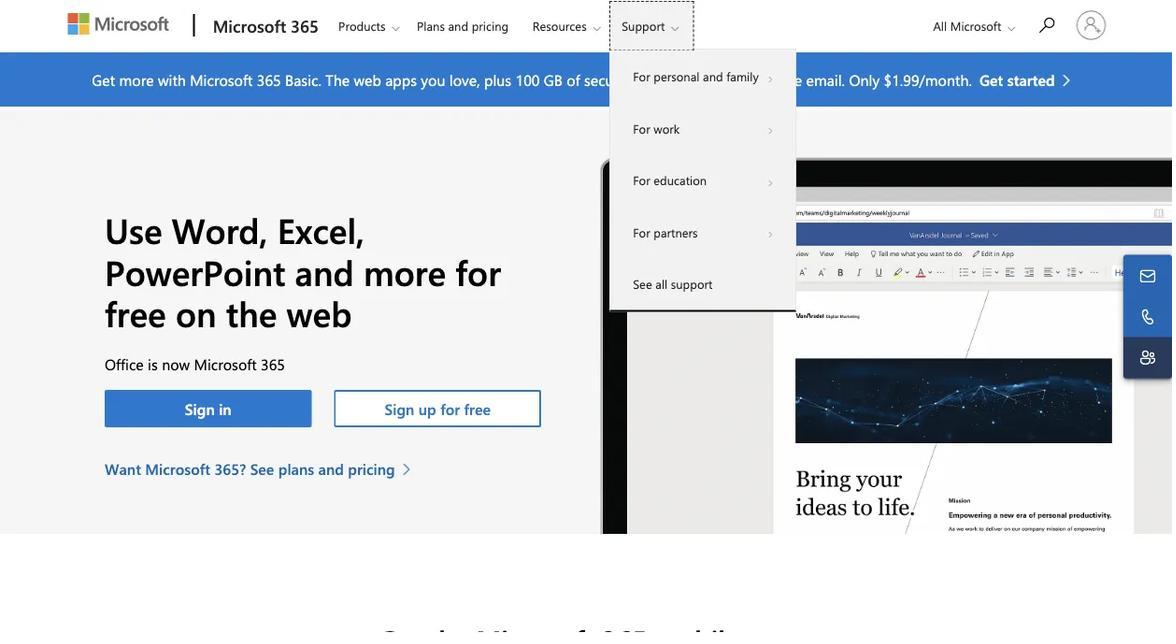 Task type: vqa. For each thing, say whether or not it's contained in the screenshot.
the pricing
yes



Task type: locate. For each thing, give the bounding box(es) containing it.
1 for from the top
[[633, 68, 650, 85]]

1 sign from the left
[[185, 399, 215, 419]]

word,
[[172, 207, 268, 253]]

web right the the
[[354, 69, 381, 89]]

more
[[119, 69, 154, 89], [364, 248, 446, 294]]

the
[[226, 290, 277, 336]]

for left partners
[[633, 224, 650, 240]]

$1.99/month.
[[884, 69, 972, 89]]

support button
[[610, 1, 694, 51]]

for inside dropdown button
[[633, 224, 650, 240]]

pricing
[[472, 18, 509, 34], [348, 458, 395, 478]]

pricing up "plus"
[[472, 18, 509, 34]]

pricing inside want microsoft 365? see plans and pricing link
[[348, 458, 395, 478]]

2 get from the left
[[980, 69, 1004, 89]]

microsoft 365
[[213, 14, 319, 37]]

for work
[[633, 120, 680, 137]]

in
[[219, 399, 232, 419]]

365 down the
[[261, 354, 285, 374]]

all microsoft button
[[919, 1, 1021, 51]]

sign up for free link
[[334, 390, 541, 427]]

of
[[567, 69, 580, 89]]

see all support link
[[611, 258, 796, 310]]

1 vertical spatial more
[[364, 248, 446, 294]]

free left email.
[[777, 69, 802, 89]]

get more with microsoft 365 basic. the web apps you love, plus 100 gb of secure cloud storage and ad-free email. only $1.99/month. get started
[[92, 69, 1055, 89]]

2 vertical spatial free
[[464, 399, 491, 419]]

0 horizontal spatial pricing
[[348, 458, 395, 478]]

gb
[[544, 69, 563, 89]]

for inside sign up for free link
[[441, 399, 460, 419]]

for left the education
[[633, 172, 650, 188]]

sign for sign up for free
[[385, 399, 415, 419]]

sign
[[185, 399, 215, 419], [385, 399, 415, 419]]

and
[[448, 18, 469, 34], [703, 68, 723, 85], [726, 69, 750, 89], [295, 248, 354, 294], [318, 458, 344, 478]]

sign left up
[[385, 399, 415, 419]]

email.
[[807, 69, 845, 89]]

1 horizontal spatial get
[[980, 69, 1004, 89]]

0 vertical spatial for
[[456, 248, 501, 294]]

want
[[105, 458, 141, 478]]

for left 'personal'
[[633, 68, 650, 85]]

free right up
[[464, 399, 491, 419]]

365 left basic. on the left top
[[257, 69, 281, 89]]

for personal and family button
[[611, 50, 796, 102]]

started
[[1008, 69, 1055, 89]]

0 vertical spatial free
[[777, 69, 802, 89]]

powerpoint
[[105, 248, 286, 294]]

0 horizontal spatial see
[[250, 458, 274, 478]]

for for for work
[[633, 120, 650, 137]]

sign in link
[[105, 390, 312, 427]]

free up office
[[105, 290, 166, 336]]

2 sign from the left
[[385, 399, 415, 419]]

1 horizontal spatial free
[[464, 399, 491, 419]]

basic.
[[285, 69, 322, 89]]

None search field
[[1027, 3, 1069, 45]]

get down microsoft image
[[92, 69, 115, 89]]

now
[[162, 354, 190, 374]]

365
[[291, 14, 319, 37], [257, 69, 281, 89], [261, 354, 285, 374]]

0 horizontal spatial more
[[119, 69, 154, 89]]

for partners
[[633, 224, 698, 240]]

0 horizontal spatial web
[[287, 290, 352, 336]]

web
[[354, 69, 381, 89], [287, 290, 352, 336]]

for inside 'use word, excel, powerpoint and more for free on the web'
[[456, 248, 501, 294]]

1 vertical spatial for
[[441, 399, 460, 419]]

microsoft right all
[[951, 18, 1002, 34]]

pricing right plans
[[348, 458, 395, 478]]

1 horizontal spatial pricing
[[472, 18, 509, 34]]

all
[[656, 276, 668, 292]]

web right the
[[287, 290, 352, 336]]

for education button
[[611, 154, 796, 206]]

365 up basic. on the left top
[[291, 14, 319, 37]]

2 vertical spatial 365
[[261, 354, 285, 374]]

microsoft up basic. on the left top
[[213, 14, 286, 37]]

family
[[727, 68, 759, 85]]

with
[[158, 69, 186, 89]]

0 horizontal spatial sign
[[185, 399, 215, 419]]

0 horizontal spatial get
[[92, 69, 115, 89]]

sign left in
[[185, 399, 215, 419]]

microsoft
[[213, 14, 286, 37], [951, 18, 1002, 34], [190, 69, 253, 89], [194, 354, 257, 374], [145, 458, 210, 478]]

for left work
[[633, 120, 650, 137]]

is
[[148, 354, 158, 374]]

see right 365?
[[250, 458, 274, 478]]

1 vertical spatial web
[[287, 290, 352, 336]]

1 vertical spatial pricing
[[348, 458, 395, 478]]

0 vertical spatial web
[[354, 69, 381, 89]]

for
[[456, 248, 501, 294], [441, 399, 460, 419]]

personal
[[654, 68, 700, 85]]

0 vertical spatial pricing
[[472, 18, 509, 34]]

up
[[419, 399, 436, 419]]

1 vertical spatial free
[[105, 290, 166, 336]]

sign for sign in
[[185, 399, 215, 419]]

get
[[92, 69, 115, 89], [980, 69, 1004, 89]]

2 for from the top
[[633, 120, 650, 137]]

a computer screen showing a resume being created in word on the web. image
[[586, 155, 1173, 534]]

3 for from the top
[[633, 172, 650, 188]]

for
[[633, 68, 650, 85], [633, 120, 650, 137], [633, 172, 650, 188], [633, 224, 650, 240]]

products button
[[326, 1, 415, 51]]

see left all at the top right of the page
[[633, 276, 652, 292]]

100
[[516, 69, 540, 89]]

0 vertical spatial more
[[119, 69, 154, 89]]

get left started
[[980, 69, 1004, 89]]

free
[[777, 69, 802, 89], [105, 290, 166, 336], [464, 399, 491, 419]]

4 for from the top
[[633, 224, 650, 240]]

0 vertical spatial see
[[633, 276, 652, 292]]

secure
[[584, 69, 627, 89]]

1 horizontal spatial more
[[364, 248, 446, 294]]

partners
[[654, 224, 698, 240]]

and inside dropdown button
[[703, 68, 723, 85]]

support
[[671, 276, 713, 292]]

1 vertical spatial 365
[[257, 69, 281, 89]]

excel,
[[277, 207, 365, 253]]

see
[[633, 276, 652, 292], [250, 458, 274, 478]]

0 horizontal spatial free
[[105, 290, 166, 336]]

use word, excel, powerpoint and more for free on the web
[[105, 207, 501, 336]]

for work button
[[611, 102, 796, 154]]

plus
[[484, 69, 512, 89]]

love,
[[450, 69, 480, 89]]

2 horizontal spatial free
[[777, 69, 802, 89]]

1 horizontal spatial sign
[[385, 399, 415, 419]]

microsoft 365 link
[[204, 1, 325, 51]]



Task type: describe. For each thing, give the bounding box(es) containing it.
resources button
[[521, 1, 616, 51]]

for for for partners
[[633, 224, 650, 240]]

ad-
[[755, 69, 777, 89]]

get started link
[[980, 68, 1081, 91]]

and inside 'use word, excel, powerpoint and more for free on the web'
[[295, 248, 354, 294]]

web inside 'use word, excel, powerpoint and more for free on the web'
[[287, 290, 352, 336]]

see all support
[[633, 276, 713, 292]]

education
[[654, 172, 707, 188]]

for for for education
[[633, 172, 650, 188]]

plans
[[417, 18, 445, 34]]

microsoft right with
[[190, 69, 253, 89]]

0 vertical spatial 365
[[291, 14, 319, 37]]

sign in
[[185, 399, 232, 419]]

cloud
[[631, 69, 668, 89]]

the
[[326, 69, 350, 89]]

plans
[[278, 458, 314, 478]]

products
[[339, 18, 386, 34]]

use
[[105, 207, 162, 253]]

for personal and family
[[633, 68, 759, 85]]

1 horizontal spatial web
[[354, 69, 381, 89]]

for partners button
[[611, 206, 796, 258]]

want microsoft 365? see plans and pricing link
[[105, 457, 420, 480]]

more inside 'use word, excel, powerpoint and more for free on the web'
[[364, 248, 446, 294]]

office is now microsoft 365
[[105, 354, 285, 374]]

support
[[622, 18, 665, 34]]

all microsoft
[[934, 18, 1002, 34]]

microsoft left 365?
[[145, 458, 210, 478]]

free inside 'use word, excel, powerpoint and more for free on the web'
[[105, 290, 166, 336]]

for for for personal and family
[[633, 68, 650, 85]]

microsoft inside dropdown button
[[951, 18, 1002, 34]]

365 for with
[[257, 69, 281, 89]]

365?
[[215, 458, 246, 478]]

work
[[654, 120, 680, 137]]

plans and pricing link
[[409, 1, 517, 46]]

want microsoft 365? see plans and pricing
[[105, 458, 395, 478]]

1 horizontal spatial see
[[633, 276, 652, 292]]

you
[[421, 69, 446, 89]]

on
[[176, 290, 217, 336]]

only
[[849, 69, 880, 89]]

apps
[[385, 69, 417, 89]]

plans and pricing
[[417, 18, 509, 34]]

storage
[[672, 69, 721, 89]]

365 for now
[[261, 354, 285, 374]]

for education
[[633, 172, 707, 188]]

1 vertical spatial see
[[250, 458, 274, 478]]

all
[[934, 18, 947, 34]]

microsoft image
[[68, 13, 169, 35]]

sign up for free
[[385, 399, 491, 419]]

pricing inside plans and pricing link
[[472, 18, 509, 34]]

resources
[[533, 18, 587, 34]]

office
[[105, 354, 144, 374]]

microsoft up in
[[194, 354, 257, 374]]

1 get from the left
[[92, 69, 115, 89]]



